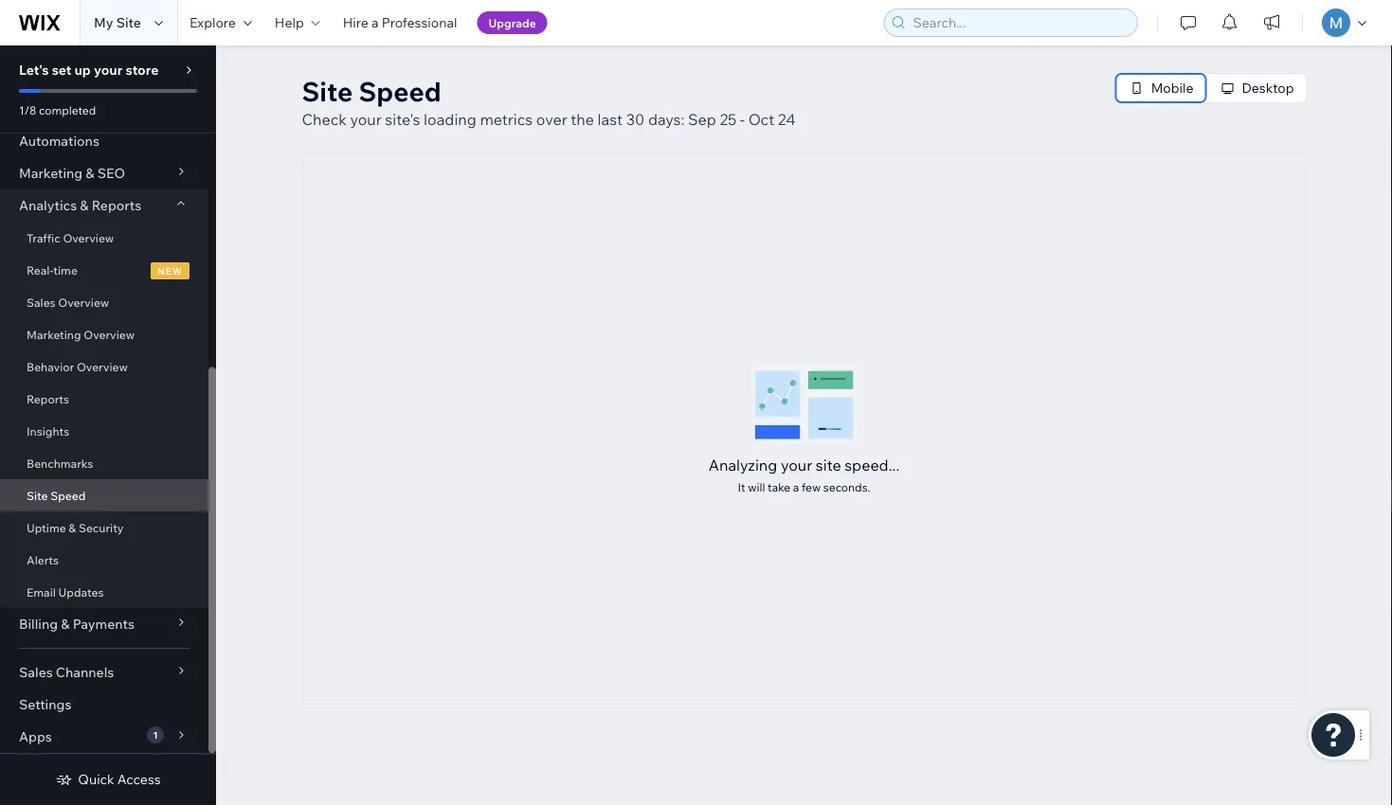 Task type: vqa. For each thing, say whether or not it's contained in the screenshot.
of to the right
no



Task type: describe. For each thing, give the bounding box(es) containing it.
over
[[536, 110, 567, 129]]

uptime & security link
[[0, 512, 209, 544]]

set
[[52, 62, 71, 78]]

seconds.
[[823, 481, 870, 495]]

billing & payments
[[19, 616, 135, 633]]

settings link
[[0, 689, 209, 721]]

quick access
[[78, 771, 161, 788]]

analyzing
[[709, 456, 777, 475]]

mobile
[[1151, 80, 1194, 96]]

speed for site speed check your site's loading metrics over the last 30 days: sep 25 - oct 24
[[359, 74, 441, 108]]

25
[[720, 110, 737, 129]]

sidebar element
[[0, 0, 216, 806]]

sales overview
[[27, 295, 109, 309]]

speed...
[[845, 456, 900, 475]]

& for security
[[69, 521, 76, 535]]

email
[[27, 585, 56, 599]]

site
[[816, 456, 841, 475]]

loading
[[424, 110, 477, 129]]

real-time
[[27, 263, 78, 277]]

behavior overview link
[[0, 351, 209, 383]]

few
[[802, 481, 821, 495]]

my site
[[94, 14, 141, 31]]

metrics
[[480, 110, 533, 129]]

1 horizontal spatial site
[[116, 14, 141, 31]]

reports inside 'link'
[[27, 392, 69, 406]]

loading image
[[751, 364, 857, 444]]

alerts link
[[0, 544, 209, 576]]

store
[[125, 62, 159, 78]]

completed
[[39, 103, 96, 117]]

access
[[117, 771, 161, 788]]

traffic overview link
[[0, 222, 209, 254]]

overview for traffic overview
[[63, 231, 114, 245]]

email updates
[[27, 585, 104, 599]]

apps
[[19, 729, 52, 745]]

overview for behavior overview
[[77, 360, 128, 374]]

your inside analyzing your site speed... it will take a few seconds.
[[781, 456, 812, 475]]

new
[[157, 265, 183, 277]]

0 vertical spatial a
[[371, 14, 379, 31]]

seo
[[97, 165, 125, 181]]

my
[[94, 14, 113, 31]]

channels
[[56, 664, 114, 681]]

time
[[53, 263, 78, 277]]

quick access button
[[55, 771, 161, 789]]

desktop button
[[1207, 74, 1306, 102]]

site speed
[[27, 489, 86, 503]]

desktop
[[1242, 80, 1294, 96]]

hire a professional link
[[331, 0, 469, 45]]

last
[[598, 110, 623, 129]]

your for speed
[[350, 110, 382, 129]]

overview for sales overview
[[58, 295, 109, 309]]

traffic overview
[[27, 231, 114, 245]]

updates
[[58, 585, 104, 599]]

sales channels
[[19, 664, 114, 681]]

overview for marketing overview
[[84, 327, 135, 342]]

up
[[74, 62, 91, 78]]

site speed check your site's loading metrics over the last 30 days: sep 25 - oct 24
[[302, 74, 796, 129]]

site for site speed
[[27, 489, 48, 503]]

1
[[153, 729, 158, 741]]

& for seo
[[86, 165, 94, 181]]

site speed link
[[0, 480, 209, 512]]

sales overview link
[[0, 286, 209, 318]]

settings
[[19, 697, 71, 713]]

24
[[778, 110, 796, 129]]

-
[[740, 110, 745, 129]]

security
[[79, 521, 124, 535]]

analyzing your site speed... it will take a few seconds.
[[709, 456, 900, 495]]



Task type: locate. For each thing, give the bounding box(es) containing it.
a inside analyzing your site speed... it will take a few seconds.
[[793, 481, 799, 495]]

marketing inside dropdown button
[[19, 165, 83, 181]]

speed inside site speed check your site's loading metrics over the last 30 days: sep 25 - oct 24
[[359, 74, 441, 108]]

1 vertical spatial reports
[[27, 392, 69, 406]]

will
[[748, 481, 765, 495]]

& right billing
[[61, 616, 70, 633]]

analytics & reports button
[[0, 190, 209, 222]]

marketing & seo button
[[0, 157, 209, 190]]

let's set up your store
[[19, 62, 159, 78]]

0 horizontal spatial reports
[[27, 392, 69, 406]]

let's
[[19, 62, 49, 78]]

help button
[[263, 0, 331, 45]]

marketing
[[19, 165, 83, 181], [27, 327, 81, 342]]

reports up insights
[[27, 392, 69, 406]]

0 horizontal spatial site
[[27, 489, 48, 503]]

&
[[86, 165, 94, 181], [80, 197, 89, 214], [69, 521, 76, 535], [61, 616, 70, 633]]

0 vertical spatial sales
[[27, 295, 56, 309]]

sales inside dropdown button
[[19, 664, 53, 681]]

site up check
[[302, 74, 353, 108]]

professional
[[382, 14, 457, 31]]

& for payments
[[61, 616, 70, 633]]

reports link
[[0, 383, 209, 415]]

site
[[116, 14, 141, 31], [302, 74, 353, 108], [27, 489, 48, 503]]

reports
[[92, 197, 141, 214], [27, 392, 69, 406]]

0 vertical spatial marketing
[[19, 165, 83, 181]]

2 horizontal spatial your
[[781, 456, 812, 475]]

overview up "behavior overview" link
[[84, 327, 135, 342]]

sales for sales channels
[[19, 664, 53, 681]]

billing
[[19, 616, 58, 633]]

site inside "link"
[[27, 489, 48, 503]]

upgrade
[[489, 16, 536, 30]]

hire a professional
[[343, 14, 457, 31]]

uptime
[[27, 521, 66, 535]]

traffic
[[27, 231, 60, 245]]

30
[[626, 110, 645, 129]]

speed for site speed
[[50, 489, 86, 503]]

check
[[302, 110, 347, 129]]

& for reports
[[80, 197, 89, 214]]

1 horizontal spatial your
[[350, 110, 382, 129]]

your left site's
[[350, 110, 382, 129]]

it
[[738, 481, 745, 495]]

explore
[[189, 14, 236, 31]]

marketing for marketing overview
[[27, 327, 81, 342]]

take
[[768, 481, 790, 495]]

1/8
[[19, 103, 36, 117]]

analytics
[[19, 197, 77, 214]]

sales for sales overview
[[27, 295, 56, 309]]

1 vertical spatial sales
[[19, 664, 53, 681]]

your
[[94, 62, 123, 78], [350, 110, 382, 129], [781, 456, 812, 475]]

0 vertical spatial reports
[[92, 197, 141, 214]]

insights
[[27, 424, 69, 438]]

Search... field
[[907, 9, 1132, 36]]

& right uptime
[[69, 521, 76, 535]]

overview up marketing overview
[[58, 295, 109, 309]]

& down marketing & seo
[[80, 197, 89, 214]]

reports down seo
[[92, 197, 141, 214]]

sales
[[27, 295, 56, 309], [19, 664, 53, 681]]

automations link
[[0, 125, 209, 157]]

2 horizontal spatial site
[[302, 74, 353, 108]]

analytics & reports
[[19, 197, 141, 214]]

help
[[275, 14, 304, 31]]

overview inside 'link'
[[63, 231, 114, 245]]

2 vertical spatial your
[[781, 456, 812, 475]]

0 vertical spatial speed
[[359, 74, 441, 108]]

sep
[[688, 110, 716, 129]]

1 vertical spatial site
[[302, 74, 353, 108]]

a left 'few'
[[793, 481, 799, 495]]

speed inside "link"
[[50, 489, 86, 503]]

1 horizontal spatial speed
[[359, 74, 441, 108]]

a right hire
[[371, 14, 379, 31]]

0 horizontal spatial speed
[[50, 489, 86, 503]]

speed
[[359, 74, 441, 108], [50, 489, 86, 503]]

0 horizontal spatial a
[[371, 14, 379, 31]]

& inside popup button
[[61, 616, 70, 633]]

real-
[[27, 263, 53, 277]]

marketing & seo
[[19, 165, 125, 181]]

1/8 completed
[[19, 103, 96, 117]]

1 vertical spatial speed
[[50, 489, 86, 503]]

behavior overview
[[27, 360, 128, 374]]

reports inside dropdown button
[[92, 197, 141, 214]]

site inside site speed check your site's loading metrics over the last 30 days: sep 25 - oct 24
[[302, 74, 353, 108]]

oct
[[748, 110, 775, 129]]

site up uptime
[[27, 489, 48, 503]]

site right my
[[116, 14, 141, 31]]

uptime & security
[[27, 521, 124, 535]]

your inside sidebar element
[[94, 62, 123, 78]]

sales down real-
[[27, 295, 56, 309]]

marketing up behavior
[[27, 327, 81, 342]]

insights link
[[0, 415, 209, 447]]

your right the up at the top
[[94, 62, 123, 78]]

speed up site's
[[359, 74, 441, 108]]

2 vertical spatial site
[[27, 489, 48, 503]]

1 horizontal spatial reports
[[92, 197, 141, 214]]

marketing up analytics
[[19, 165, 83, 181]]

mobile button
[[1116, 74, 1206, 102]]

your for set
[[94, 62, 123, 78]]

benchmarks
[[27, 456, 93, 471]]

1 horizontal spatial a
[[793, 481, 799, 495]]

0 horizontal spatial your
[[94, 62, 123, 78]]

payments
[[73, 616, 135, 633]]

quick
[[78, 771, 114, 788]]

overview down analytics & reports
[[63, 231, 114, 245]]

0 vertical spatial site
[[116, 14, 141, 31]]

your up 'few'
[[781, 456, 812, 475]]

1 vertical spatial a
[[793, 481, 799, 495]]

& left seo
[[86, 165, 94, 181]]

automations
[[19, 133, 99, 149]]

behavior
[[27, 360, 74, 374]]

1 vertical spatial your
[[350, 110, 382, 129]]

marketing overview link
[[0, 318, 209, 351]]

email updates link
[[0, 576, 209, 608]]

days:
[[648, 110, 685, 129]]

billing & payments button
[[0, 608, 209, 641]]

site for site speed check your site's loading metrics over the last 30 days: sep 25 - oct 24
[[302, 74, 353, 108]]

alerts
[[27, 553, 59, 567]]

0 vertical spatial your
[[94, 62, 123, 78]]

sales up settings
[[19, 664, 53, 681]]

benchmarks link
[[0, 447, 209, 480]]

upgrade button
[[477, 11, 548, 34]]

1 vertical spatial marketing
[[27, 327, 81, 342]]

site's
[[385, 110, 420, 129]]

speed up uptime & security
[[50, 489, 86, 503]]

sales channels button
[[0, 657, 209, 689]]

marketing overview
[[27, 327, 135, 342]]

your inside site speed check your site's loading metrics over the last 30 days: sep 25 - oct 24
[[350, 110, 382, 129]]

the
[[571, 110, 594, 129]]

hire
[[343, 14, 368, 31]]

marketing for marketing & seo
[[19, 165, 83, 181]]

overview up reports 'link'
[[77, 360, 128, 374]]

overview
[[63, 231, 114, 245], [58, 295, 109, 309], [84, 327, 135, 342], [77, 360, 128, 374]]



